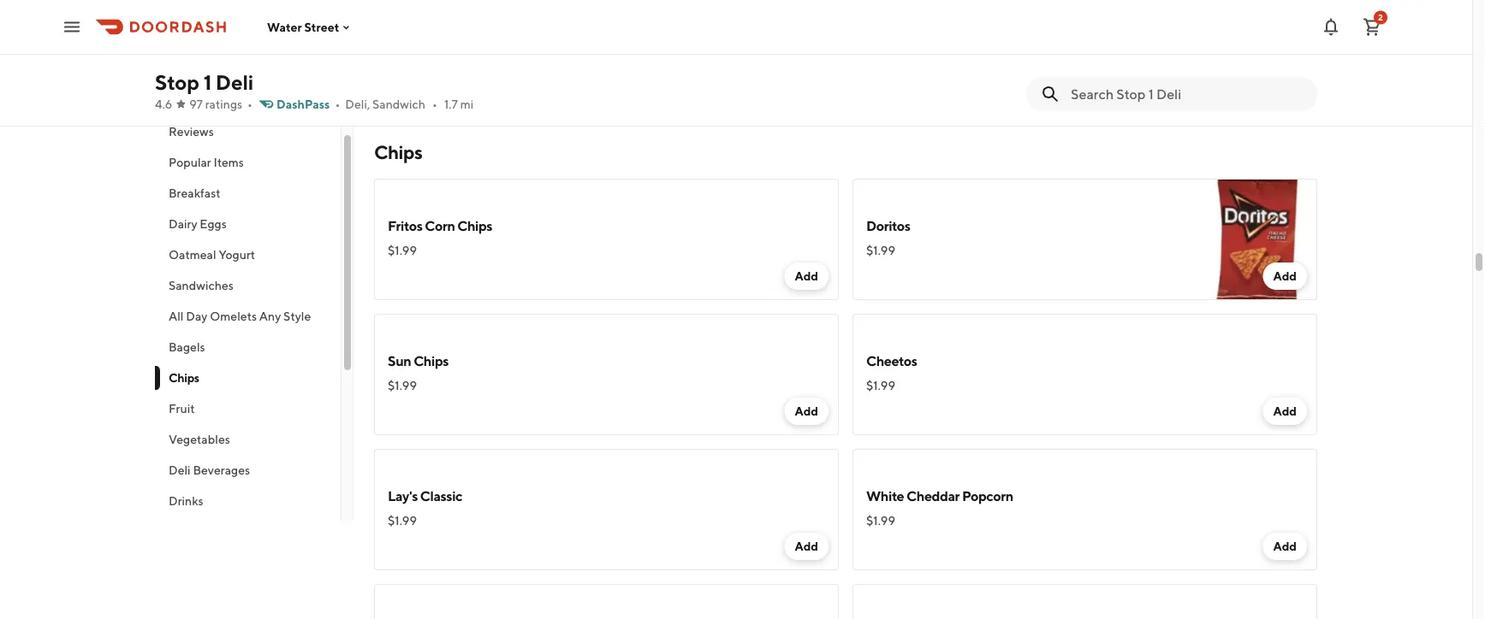 Task type: vqa. For each thing, say whether or not it's contained in the screenshot.
Delivery button at the left of page
no



Task type: locate. For each thing, give the bounding box(es) containing it.
notification bell image
[[1321, 17, 1341, 37]]

doritos image
[[1196, 179, 1317, 300]]

lay's
[[388, 488, 418, 505]]

0 vertical spatial deli
[[216, 70, 254, 94]]

omelets
[[210, 309, 257, 324]]

stop 1 deli
[[155, 70, 254, 94]]

•
[[247, 97, 253, 111], [335, 97, 340, 111], [432, 97, 437, 111]]

$1.99 for cheetos
[[866, 379, 895, 393]]

open menu image
[[62, 17, 82, 37]]

$1.99 for doritos
[[866, 244, 895, 258]]

chips down the sandwich
[[374, 141, 422, 164]]

sun
[[388, 353, 411, 369]]

$1.99 for sun chips
[[388, 379, 417, 393]]

$1.99 down doritos
[[866, 244, 895, 258]]

$1.99 down white
[[866, 514, 895, 528]]

2 • from the left
[[335, 97, 340, 111]]

drinks button
[[155, 486, 341, 517]]

deli beverages
[[169, 464, 250, 478]]

add for classic
[[795, 540, 818, 554]]

oatmeal yogurt button
[[155, 240, 341, 271]]

doritos
[[866, 218, 911, 234]]

beverages
[[193, 464, 250, 478]]

any
[[259, 309, 281, 324]]

deli up 'ratings' at the left
[[216, 70, 254, 94]]

add button for corn
[[784, 263, 829, 290]]

add for cheddar
[[1273, 540, 1297, 554]]

deli beverages button
[[155, 455, 341, 486]]

deli
[[216, 70, 254, 94], [169, 464, 191, 478]]

$1.99 down cheetos
[[866, 379, 895, 393]]

2 button
[[1355, 10, 1389, 44]]

lay's classic
[[388, 488, 462, 505]]

• left deli, in the left of the page
[[335, 97, 340, 111]]

add button for cheddar
[[1263, 533, 1307, 561]]

Item Search search field
[[1071, 85, 1304, 104]]

fruit
[[169, 402, 195, 416]]

add button
[[784, 263, 829, 290], [1263, 263, 1307, 290], [784, 398, 829, 425], [1263, 398, 1307, 425], [784, 533, 829, 561], [1263, 533, 1307, 561]]

vegetables
[[169, 433, 230, 447]]

• for 97 ratings •
[[247, 97, 253, 111]]

$1.99 down lay's
[[388, 514, 417, 528]]

1 vertical spatial deli
[[169, 464, 191, 478]]

all day omelets any style
[[169, 309, 311, 324]]

2 horizontal spatial •
[[432, 97, 437, 111]]

• left 1.7
[[432, 97, 437, 111]]

3 • from the left
[[432, 97, 437, 111]]

1
[[203, 70, 211, 94]]

style
[[283, 309, 311, 324]]

• right 'ratings' at the left
[[247, 97, 253, 111]]

1 horizontal spatial •
[[335, 97, 340, 111]]

popcorn
[[962, 488, 1013, 505]]

popular items
[[169, 155, 244, 169]]

$1.99
[[388, 244, 417, 258], [866, 244, 895, 258], [388, 379, 417, 393], [866, 379, 895, 393], [388, 514, 417, 528], [866, 514, 895, 528]]

day
[[186, 309, 208, 324]]

$1.99 down "fritos"
[[388, 244, 417, 258]]

$1.99 down "sun"
[[388, 379, 417, 393]]

chips
[[374, 141, 422, 164], [457, 218, 492, 234], [414, 353, 449, 369], [169, 371, 199, 385]]

1 • from the left
[[247, 97, 253, 111]]

add
[[795, 269, 818, 283], [1273, 269, 1297, 283], [795, 404, 818, 419], [1273, 404, 1297, 419], [795, 540, 818, 554], [1273, 540, 1297, 554]]

$1.99 for lay's classic
[[388, 514, 417, 528]]

$1.99 for white cheddar popcorn
[[866, 514, 895, 528]]

2
[[1378, 12, 1383, 22]]

items
[[214, 155, 244, 169]]

0 horizontal spatial deli
[[169, 464, 191, 478]]

eggs
[[200, 217, 227, 231]]

deli up drinks
[[169, 464, 191, 478]]

0 horizontal spatial •
[[247, 97, 253, 111]]

add button for classic
[[784, 533, 829, 561]]

white cheddar popcorn
[[866, 488, 1013, 505]]



Task type: describe. For each thing, give the bounding box(es) containing it.
sandwiches
[[169, 279, 234, 293]]

breakfast button
[[155, 178, 341, 209]]

deli inside button
[[169, 464, 191, 478]]

add button for chips
[[784, 398, 829, 425]]

dairy eggs
[[169, 217, 227, 231]]

• for deli, sandwich • 1.7 mi
[[432, 97, 437, 111]]

reviews
[[169, 125, 214, 139]]

popular
[[169, 155, 211, 169]]

$4.50
[[388, 48, 421, 62]]

popular items button
[[155, 147, 341, 178]]

dairy
[[169, 217, 197, 231]]

stop
[[155, 70, 199, 94]]

chips right corn on the top left of page
[[457, 218, 492, 234]]

1.7
[[444, 97, 458, 111]]

fruit button
[[155, 394, 341, 425]]

97 ratings •
[[189, 97, 253, 111]]

oatmeal yogurt
[[169, 248, 255, 262]]

bagels button
[[155, 332, 341, 363]]

corn
[[425, 218, 455, 234]]

classic
[[420, 488, 462, 505]]

drinks
[[169, 494, 203, 508]]

water street button
[[267, 20, 353, 34]]

sandwiches button
[[155, 271, 341, 301]]

water
[[267, 20, 302, 34]]

all
[[169, 309, 184, 324]]

fritos
[[388, 218, 422, 234]]

dashpass
[[277, 97, 330, 111]]

cheetos
[[866, 353, 917, 369]]

deli, sandwich • 1.7 mi
[[345, 97, 474, 111]]

bagels
[[169, 340, 205, 354]]

deli,
[[345, 97, 370, 111]]

sun chips
[[388, 353, 449, 369]]

fritos corn chips
[[388, 218, 492, 234]]

ratings
[[205, 97, 242, 111]]

$1.99 for fritos corn chips
[[388, 244, 417, 258]]

1 horizontal spatial deli
[[216, 70, 254, 94]]

cheddar
[[907, 488, 960, 505]]

4.6
[[155, 97, 172, 111]]

chips right "sun"
[[414, 353, 449, 369]]

vegetables button
[[155, 425, 341, 455]]

chips up 'fruit'
[[169, 371, 199, 385]]

street
[[304, 20, 339, 34]]

97
[[189, 97, 203, 111]]

oatmeal
[[169, 248, 216, 262]]

add for corn
[[795, 269, 818, 283]]

white
[[866, 488, 904, 505]]

yogurt
[[219, 248, 255, 262]]

all day omelets any style button
[[155, 301, 341, 332]]

add for chips
[[795, 404, 818, 419]]

dairy eggs button
[[155, 209, 341, 240]]

water street
[[267, 20, 339, 34]]

reviews button
[[155, 116, 341, 147]]

2 items, open order cart image
[[1362, 17, 1383, 37]]

breakfast
[[169, 186, 221, 200]]

sandwich
[[372, 97, 425, 111]]

dashpass •
[[277, 97, 340, 111]]

mi
[[460, 97, 474, 111]]



